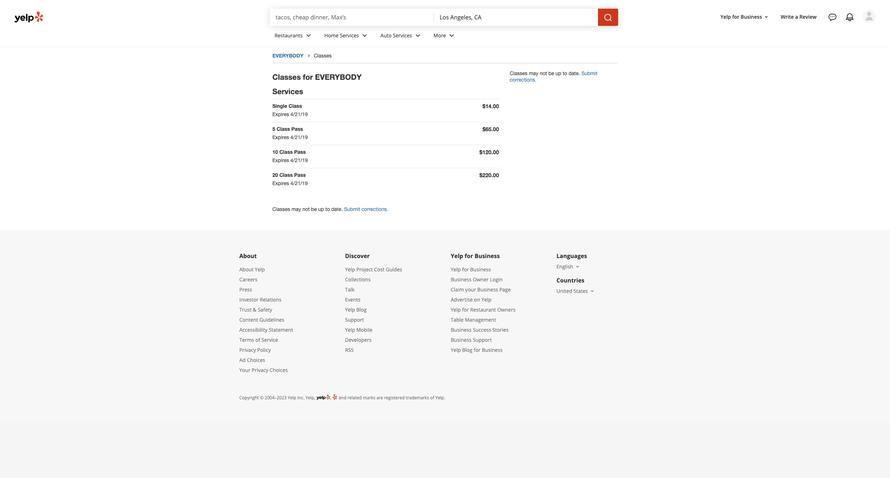 Task type: vqa. For each thing, say whether or not it's contained in the screenshot.
"address, neighborhood, city, state or zip" field
no



Task type: locate. For each thing, give the bounding box(es) containing it.
16 chevron down v2 image
[[763, 14, 769, 20], [575, 264, 580, 270]]

24 chevron down v2 image for auto services
[[413, 31, 422, 40]]

2 4/21/19 from the top
[[290, 135, 308, 140]]

submit corrections. link
[[510, 70, 597, 83], [344, 206, 388, 212]]

support inside "yelp project cost guides collections talk events yelp blog support yelp mobile developers rss"
[[345, 316, 364, 323]]

0 horizontal spatial of
[[255, 337, 260, 343]]

project
[[356, 266, 373, 273]]

5 class pass expires 4/21/19
[[272, 126, 308, 140]]

classes for classes may not be up to date. submit corrections.
[[272, 206, 290, 212]]

1 horizontal spatial to
[[563, 70, 567, 76]]

classes
[[314, 53, 332, 59], [510, 70, 527, 76], [272, 73, 301, 82], [272, 206, 290, 212]]

write a review
[[781, 13, 817, 20]]

1 vertical spatial to
[[325, 206, 330, 212]]

submit corrections.
[[510, 70, 597, 83]]

united states button
[[557, 288, 595, 295]]

0 vertical spatial submit
[[581, 70, 597, 76]]

class for $120.00
[[279, 149, 293, 155]]

1 vertical spatial be
[[311, 206, 317, 212]]

expires inside 5 class pass expires 4/21/19
[[272, 135, 289, 140]]

expires for $65.00
[[272, 135, 289, 140]]

choices down privacy policy link
[[247, 357, 265, 364]]

united
[[557, 288, 572, 295]]

class inside 20 class pass expires 4/21/19
[[279, 172, 293, 178]]

claim
[[451, 286, 464, 293]]

0 horizontal spatial corrections.
[[361, 206, 388, 212]]

pass down 5 class pass expires 4/21/19
[[294, 149, 306, 155]]

4/21/19 inside 10 class pass expires 4/21/19
[[290, 158, 308, 163]]

press link
[[239, 286, 252, 293]]

support link
[[345, 316, 364, 323]]

1 vertical spatial up
[[318, 206, 324, 212]]

collections
[[345, 276, 371, 283]]

class
[[289, 103, 302, 109], [277, 126, 290, 132], [279, 149, 293, 155], [279, 172, 293, 178]]

pass inside 10 class pass expires 4/21/19
[[294, 149, 306, 155]]

24 chevron down v2 image inside home services link
[[360, 31, 369, 40]]

pass inside 20 class pass expires 4/21/19
[[294, 172, 306, 178]]

accessibility
[[239, 327, 267, 333]]

0 vertical spatial submit corrections. link
[[510, 70, 597, 83]]

1 vertical spatial submit
[[344, 206, 360, 212]]

0 vertical spatial corrections.
[[510, 77, 536, 83]]

4/21/19 up 5 class pass expires 4/21/19
[[290, 112, 308, 117]]

24 chevron down v2 image left 'auto'
[[360, 31, 369, 40]]

0 horizontal spatial 24 chevron down v2 image
[[304, 31, 313, 40]]

about up "careers"
[[239, 266, 254, 273]]

1 vertical spatial date.
[[331, 206, 343, 212]]

1 horizontal spatial corrections.
[[510, 77, 536, 83]]

1 none field from the left
[[276, 13, 428, 21]]

privacy down ad choices link
[[252, 367, 268, 374]]

classes may not be up to date.
[[510, 70, 581, 76]]

0 vertical spatial of
[[255, 337, 260, 343]]

pass down 10 class pass expires 4/21/19
[[294, 172, 306, 178]]

may for classes may not be up to date. submit corrections.
[[292, 206, 301, 212]]

business success stories link
[[451, 327, 509, 333]]

expires inside 10 class pass expires 4/21/19
[[272, 158, 289, 163]]

1 vertical spatial not
[[302, 206, 310, 212]]

1 expires from the top
[[272, 112, 289, 117]]

0 horizontal spatial to
[[325, 206, 330, 212]]

4/21/19 inside 20 class pass expires 4/21/19
[[290, 181, 308, 186]]

support down yelp blog link
[[345, 316, 364, 323]]

more
[[434, 32, 446, 39]]

4/21/19 down 10 class pass expires 4/21/19
[[290, 181, 308, 186]]

1 horizontal spatial of
[[430, 395, 434, 401]]

1 vertical spatial pass
[[294, 149, 306, 155]]

support
[[345, 316, 364, 323], [473, 337, 492, 343]]

4 expires from the top
[[272, 181, 289, 186]]

0 horizontal spatial blog
[[356, 306, 367, 313]]

cost
[[374, 266, 384, 273]]

1 vertical spatial may
[[292, 206, 301, 212]]

be
[[548, 70, 554, 76], [311, 206, 317, 212]]

0 horizontal spatial be
[[311, 206, 317, 212]]

privacy policy link
[[239, 347, 271, 354]]

not
[[540, 70, 547, 76], [302, 206, 310, 212]]

business categories element
[[269, 26, 876, 47]]

home
[[324, 32, 339, 39]]

for
[[732, 13, 739, 20], [303, 73, 313, 82], [465, 252, 473, 260], [462, 266, 469, 273], [462, 306, 469, 313], [474, 347, 481, 354]]

blog up "support" "link"
[[356, 306, 367, 313]]

your
[[239, 367, 250, 374]]

0 vertical spatial choices
[[247, 357, 265, 364]]

may for classes may not be up to date.
[[529, 70, 538, 76]]

maria w. image
[[863, 10, 876, 23]]

expires down 20
[[272, 181, 289, 186]]

2 about from the top
[[239, 266, 254, 273]]

2 vertical spatial pass
[[294, 172, 306, 178]]

mobile
[[356, 327, 372, 333]]

class inside 5 class pass expires 4/21/19
[[277, 126, 290, 132]]

single class expires 4/21/19
[[272, 103, 308, 117]]

0 vertical spatial about
[[239, 252, 257, 260]]

blog down the business support 'link'
[[462, 347, 472, 354]]

guidelines
[[259, 316, 284, 323]]

copyright © 2004–2023 yelp inc. yelp,
[[239, 395, 315, 401]]

up for classes may not be up to date. submit corrections.
[[318, 206, 324, 212]]

pass inside 5 class pass expires 4/21/19
[[291, 126, 303, 132]]

pass
[[291, 126, 303, 132], [294, 149, 306, 155], [294, 172, 306, 178]]

$14.00
[[482, 103, 499, 109]]

collections link
[[345, 276, 371, 283]]

about inside about yelp careers press investor relations trust & safety content guidelines accessibility statement terms of service privacy policy ad choices your privacy choices
[[239, 266, 254, 273]]

1 4/21/19 from the top
[[290, 112, 308, 117]]

©
[[260, 395, 264, 401]]

1 horizontal spatial up
[[556, 70, 561, 76]]

4/21/19 up 20 class pass expires 4/21/19
[[290, 158, 308, 163]]

expires for $120.00
[[272, 158, 289, 163]]

class for $14.00
[[289, 103, 302, 109]]

0 vertical spatial yelp for business
[[721, 13, 762, 20]]

Find text field
[[276, 13, 428, 21]]

class right single
[[289, 103, 302, 109]]

16 chevron down v2 image inside english 'dropdown button'
[[575, 264, 580, 270]]

of inside about yelp careers press investor relations trust & safety content guidelines accessibility statement terms of service privacy policy ad choices your privacy choices
[[255, 337, 260, 343]]

trust
[[239, 306, 251, 313]]

for inside button
[[732, 13, 739, 20]]

page
[[499, 286, 511, 293]]

1 horizontal spatial blog
[[462, 347, 472, 354]]

about up 'about yelp' link
[[239, 252, 257, 260]]

1 horizontal spatial services
[[340, 32, 359, 39]]

0 horizontal spatial submit corrections. link
[[344, 206, 388, 212]]

24 chevron down v2 image inside auto services link
[[413, 31, 422, 40]]

yelp.
[[435, 395, 445, 401]]

0 vertical spatial to
[[563, 70, 567, 76]]

1 vertical spatial privacy
[[252, 367, 268, 374]]

yelp for business link
[[451, 266, 491, 273]]

services
[[340, 32, 359, 39], [393, 32, 412, 39], [272, 87, 303, 96]]

classes for classes for everybody
[[272, 73, 301, 82]]

united states
[[557, 288, 588, 295]]

class inside 10 class pass expires 4/21/19
[[279, 149, 293, 155]]

support down 'success'
[[473, 337, 492, 343]]

1 horizontal spatial not
[[540, 70, 547, 76]]

choices
[[247, 357, 265, 364], [270, 367, 288, 374]]

submit
[[581, 70, 597, 76], [344, 206, 360, 212]]

of
[[255, 337, 260, 343], [430, 395, 434, 401]]

24 chevron down v2 image inside restaurants link
[[304, 31, 313, 40]]

class right 10
[[279, 149, 293, 155]]

1 vertical spatial support
[[473, 337, 492, 343]]

privacy
[[239, 347, 256, 354], [252, 367, 268, 374]]

class inside "single class expires 4/21/19"
[[289, 103, 302, 109]]

0 horizontal spatial choices
[[247, 357, 265, 364]]

yelp inside about yelp careers press investor relations trust & safety content guidelines accessibility statement terms of service privacy policy ad choices your privacy choices
[[255, 266, 265, 273]]

1 horizontal spatial everybody
[[315, 73, 362, 82]]

16 chevron down v2 image inside yelp for business button
[[763, 14, 769, 20]]

up
[[556, 70, 561, 76], [318, 206, 324, 212]]

of up privacy policy link
[[255, 337, 260, 343]]

2 none field from the left
[[440, 13, 592, 21]]

everybody link
[[272, 53, 303, 59]]

class right 5
[[277, 126, 290, 132]]

1 horizontal spatial 16 chevron down v2 image
[[763, 14, 769, 20]]

claim your business page link
[[451, 286, 511, 293]]

to for classes may not be up to date. submit corrections.
[[325, 206, 330, 212]]

1 horizontal spatial support
[[473, 337, 492, 343]]

of left yelp.
[[430, 395, 434, 401]]

table management link
[[451, 316, 496, 323]]

0 vertical spatial 16 chevron down v2 image
[[763, 14, 769, 20]]

expires
[[272, 112, 289, 117], [272, 135, 289, 140], [272, 158, 289, 163], [272, 181, 289, 186]]

Near text field
[[440, 13, 592, 21]]

2 horizontal spatial services
[[393, 32, 412, 39]]

yelp for business button
[[718, 10, 772, 23]]

auto
[[381, 32, 392, 39]]

states
[[574, 288, 588, 295]]

2 expires from the top
[[272, 135, 289, 140]]

24 chevron down v2 image right the auto services
[[413, 31, 422, 40]]

1 vertical spatial of
[[430, 395, 434, 401]]

about for about yelp careers press investor relations trust & safety content guidelines accessibility statement terms of service privacy policy ad choices your privacy choices
[[239, 266, 254, 273]]

0 horizontal spatial up
[[318, 206, 324, 212]]

None search field
[[270, 9, 619, 26]]

choices down policy
[[270, 367, 288, 374]]

expires down 10
[[272, 158, 289, 163]]

0 horizontal spatial date.
[[331, 206, 343, 212]]

restaurant
[[470, 306, 496, 313]]

1 horizontal spatial be
[[548, 70, 554, 76]]

services inside home services link
[[340, 32, 359, 39]]

0 horizontal spatial not
[[302, 206, 310, 212]]

expires down single
[[272, 112, 289, 117]]

support inside yelp for business business owner login claim your business page advertise on yelp yelp for restaurant owners table management business success stories business support yelp blog for business
[[473, 337, 492, 343]]

0 vertical spatial date.
[[569, 70, 580, 76]]

submit inside submit corrections.
[[581, 70, 597, 76]]

16 chevron down v2 image left "write"
[[763, 14, 769, 20]]

about
[[239, 252, 257, 260], [239, 266, 254, 273]]

yelp for business
[[721, 13, 762, 20], [451, 252, 500, 260]]

0 vertical spatial support
[[345, 316, 364, 323]]

expires down 5
[[272, 135, 289, 140]]

16 chevron down v2 image down languages
[[575, 264, 580, 270]]

services up single
[[272, 87, 303, 96]]

advertise
[[451, 296, 473, 303]]

4/21/19 inside 5 class pass expires 4/21/19
[[290, 135, 308, 140]]

4/21/19 for $220.00
[[290, 181, 308, 186]]

and
[[339, 395, 346, 401]]

1 vertical spatial 16 chevron down v2 image
[[575, 264, 580, 270]]

1 vertical spatial choices
[[270, 367, 288, 374]]

3 expires from the top
[[272, 158, 289, 163]]

0 vertical spatial pass
[[291, 126, 303, 132]]

services right 'auto'
[[393, 32, 412, 39]]

to
[[563, 70, 567, 76], [325, 206, 330, 212]]

0 vertical spatial be
[[548, 70, 554, 76]]

1 horizontal spatial may
[[529, 70, 538, 76]]

1 horizontal spatial 24 chevron down v2 image
[[360, 31, 369, 40]]

0 horizontal spatial may
[[292, 206, 301, 212]]

talk link
[[345, 286, 355, 293]]

24 chevron down v2 image right restaurants
[[304, 31, 313, 40]]

1 24 chevron down v2 image from the left
[[304, 31, 313, 40]]

2 horizontal spatial 24 chevron down v2 image
[[413, 31, 422, 40]]

1 about from the top
[[239, 252, 257, 260]]

0 horizontal spatial none field
[[276, 13, 428, 21]]

services inside auto services link
[[393, 32, 412, 39]]

class right 20
[[279, 172, 293, 178]]

write a review link
[[778, 10, 820, 23]]

1 horizontal spatial submit
[[581, 70, 597, 76]]

0 vertical spatial may
[[529, 70, 538, 76]]

4/21/19 up 10 class pass expires 4/21/19
[[290, 135, 308, 140]]

services for home services
[[340, 32, 359, 39]]

16 chevron down v2 image for yelp for business
[[763, 14, 769, 20]]

24 chevron down v2 image
[[304, 31, 313, 40], [360, 31, 369, 40], [413, 31, 422, 40]]

expires inside 20 class pass expires 4/21/19
[[272, 181, 289, 186]]

1 vertical spatial corrections.
[[361, 206, 388, 212]]

0 vertical spatial everybody
[[272, 53, 303, 59]]

services for auto services
[[393, 32, 412, 39]]

write
[[781, 13, 794, 20]]

0 vertical spatial not
[[540, 70, 547, 76]]

0 vertical spatial up
[[556, 70, 561, 76]]

messages image
[[828, 13, 837, 22]]

None field
[[276, 13, 428, 21], [440, 13, 592, 21]]

corrections.
[[510, 77, 536, 83], [361, 206, 388, 212]]

0 vertical spatial blog
[[356, 306, 367, 313]]

1 vertical spatial about
[[239, 266, 254, 273]]

corrections. inside submit corrections.
[[510, 77, 536, 83]]

3 24 chevron down v2 image from the left
[[413, 31, 422, 40]]

0 horizontal spatial 16 chevron down v2 image
[[575, 264, 580, 270]]

2 24 chevron down v2 image from the left
[[360, 31, 369, 40]]

1 horizontal spatial yelp for business
[[721, 13, 762, 20]]

and related marks are registered trademarks of yelp.
[[338, 395, 445, 401]]

0 horizontal spatial support
[[345, 316, 364, 323]]

1 horizontal spatial none field
[[440, 13, 592, 21]]

pass down "single class expires 4/21/19"
[[291, 126, 303, 132]]

class for $65.00
[[277, 126, 290, 132]]

english button
[[557, 263, 580, 270]]

business owner login link
[[451, 276, 503, 283]]

not for classes may not be up to date. submit corrections.
[[302, 206, 310, 212]]

4 4/21/19 from the top
[[290, 181, 308, 186]]

privacy down terms
[[239, 347, 256, 354]]

1 vertical spatial blog
[[462, 347, 472, 354]]

1 vertical spatial submit corrections. link
[[344, 206, 388, 212]]

0 horizontal spatial yelp for business
[[451, 252, 500, 260]]

services right home
[[340, 32, 359, 39]]

date. for classes may not be up to date. submit corrections.
[[331, 206, 343, 212]]

3 4/21/19 from the top
[[290, 158, 308, 163]]

1 horizontal spatial date.
[[569, 70, 580, 76]]



Task type: describe. For each thing, give the bounding box(es) containing it.
20
[[272, 172, 278, 178]]

service
[[261, 337, 278, 343]]

class for $220.00
[[279, 172, 293, 178]]

0 horizontal spatial submit
[[344, 206, 360, 212]]

more link
[[428, 26, 462, 47]]

login
[[490, 276, 503, 283]]

yelp,
[[306, 395, 315, 401]]

developers link
[[345, 337, 372, 343]]

24 chevron down v2 image
[[447, 31, 456, 40]]

yelp for business inside button
[[721, 13, 762, 20]]

table
[[451, 316, 464, 323]]

home services link
[[319, 26, 375, 47]]

,
[[330, 395, 332, 401]]

none field near
[[440, 13, 592, 21]]

$120.00
[[479, 149, 499, 155]]

search image
[[604, 13, 612, 22]]

safety
[[258, 306, 272, 313]]

content
[[239, 316, 258, 323]]

pass for $220.00
[[294, 172, 306, 178]]

stories
[[492, 327, 509, 333]]

trademarks
[[406, 395, 429, 401]]

&
[[253, 306, 256, 313]]

0 horizontal spatial everybody
[[272, 53, 303, 59]]

classes may not be up to date. submit corrections.
[[272, 206, 388, 212]]

up for classes may not be up to date.
[[556, 70, 561, 76]]

yelp inside yelp for business button
[[721, 13, 731, 20]]

auto services
[[381, 32, 412, 39]]

0 horizontal spatial services
[[272, 87, 303, 96]]

talk
[[345, 286, 355, 293]]

classes for classes
[[314, 53, 332, 59]]

blog inside "yelp project cost guides collections talk events yelp blog support yelp mobile developers rss"
[[356, 306, 367, 313]]

yelp logo image
[[316, 394, 330, 401]]

developers
[[345, 337, 372, 343]]

pass for $65.00
[[291, 126, 303, 132]]

rss link
[[345, 347, 354, 354]]

business support link
[[451, 337, 492, 343]]

4/21/19 for $120.00
[[290, 158, 308, 163]]

terms
[[239, 337, 254, 343]]

1 horizontal spatial choices
[[270, 367, 288, 374]]

16 chevron down v2 image for english
[[575, 264, 580, 270]]

24 chevron down v2 image for restaurants
[[304, 31, 313, 40]]

content guidelines link
[[239, 316, 284, 323]]

classes for everybody
[[272, 73, 362, 82]]

1 vertical spatial everybody
[[315, 73, 362, 82]]

ad choices link
[[239, 357, 265, 364]]

20 class pass expires 4/21/19
[[272, 172, 308, 186]]

none field find
[[276, 13, 428, 21]]

your privacy choices link
[[239, 367, 288, 374]]

1 horizontal spatial submit corrections. link
[[510, 70, 597, 83]]

about for about
[[239, 252, 257, 260]]

marks
[[363, 395, 375, 401]]

5
[[272, 126, 275, 132]]

rss
[[345, 347, 354, 354]]

review
[[799, 13, 817, 20]]

notifications image
[[845, 13, 854, 22]]

yelp burst image
[[332, 394, 338, 400]]

a
[[795, 13, 798, 20]]

press
[[239, 286, 252, 293]]

countries
[[557, 277, 584, 284]]

restaurants link
[[269, 26, 319, 47]]

careers link
[[239, 276, 257, 283]]

yelp blog link
[[345, 306, 367, 313]]

management
[[465, 316, 496, 323]]

ad
[[239, 357, 246, 364]]

blog inside yelp for business business owner login claim your business page advertise on yelp yelp for restaurant owners table management business success stories business support yelp blog for business
[[462, 347, 472, 354]]

yelp project cost guides collections talk events yelp blog support yelp mobile developers rss
[[345, 266, 402, 354]]

yelp blog for business link
[[451, 347, 503, 354]]

10 class pass expires 4/21/19
[[272, 149, 308, 163]]

yelp mobile link
[[345, 327, 372, 333]]

owners
[[497, 306, 515, 313]]

not for classes may not be up to date.
[[540, 70, 547, 76]]

restaurants
[[275, 32, 303, 39]]

languages
[[557, 252, 587, 260]]

about yelp link
[[239, 266, 265, 273]]

0 vertical spatial privacy
[[239, 347, 256, 354]]

auto services link
[[375, 26, 428, 47]]

terms of service link
[[239, 337, 278, 343]]

to for classes may not be up to date.
[[563, 70, 567, 76]]

success
[[473, 327, 491, 333]]

2004–2023
[[265, 395, 287, 401]]

policy
[[257, 347, 271, 354]]

expires for $220.00
[[272, 181, 289, 186]]

pass for $120.00
[[294, 149, 306, 155]]

registered
[[384, 395, 405, 401]]

investor relations link
[[239, 296, 281, 303]]

guides
[[386, 266, 402, 273]]

yelp for business business owner login claim your business page advertise on yelp yelp for restaurant owners table management business success stories business support yelp blog for business
[[451, 266, 515, 354]]

your
[[465, 286, 476, 293]]

user actions element
[[715, 9, 886, 53]]

statement
[[269, 327, 293, 333]]

careers
[[239, 276, 257, 283]]

be for classes may not be up to date.
[[548, 70, 554, 76]]

expires inside "single class expires 4/21/19"
[[272, 112, 289, 117]]

events link
[[345, 296, 360, 303]]

related
[[348, 395, 362, 401]]

$65.00
[[482, 126, 499, 132]]

4/21/19 for $65.00
[[290, 135, 308, 140]]

events
[[345, 296, 360, 303]]

16 chevron down v2 image
[[589, 288, 595, 294]]

home services
[[324, 32, 359, 39]]

inc.
[[297, 395, 304, 401]]

single
[[272, 103, 287, 109]]

english
[[557, 263, 573, 270]]

be for classes may not be up to date. submit corrections.
[[311, 206, 317, 212]]

trust & safety link
[[239, 306, 272, 313]]

4/21/19 inside "single class expires 4/21/19"
[[290, 112, 308, 117]]

business inside button
[[741, 13, 762, 20]]

1 vertical spatial yelp for business
[[451, 252, 500, 260]]

24 chevron down v2 image for home services
[[360, 31, 369, 40]]

advertise on yelp link
[[451, 296, 492, 303]]

classes for classes may not be up to date.
[[510, 70, 527, 76]]

date. for classes may not be up to date.
[[569, 70, 580, 76]]

accessibility statement link
[[239, 327, 293, 333]]



